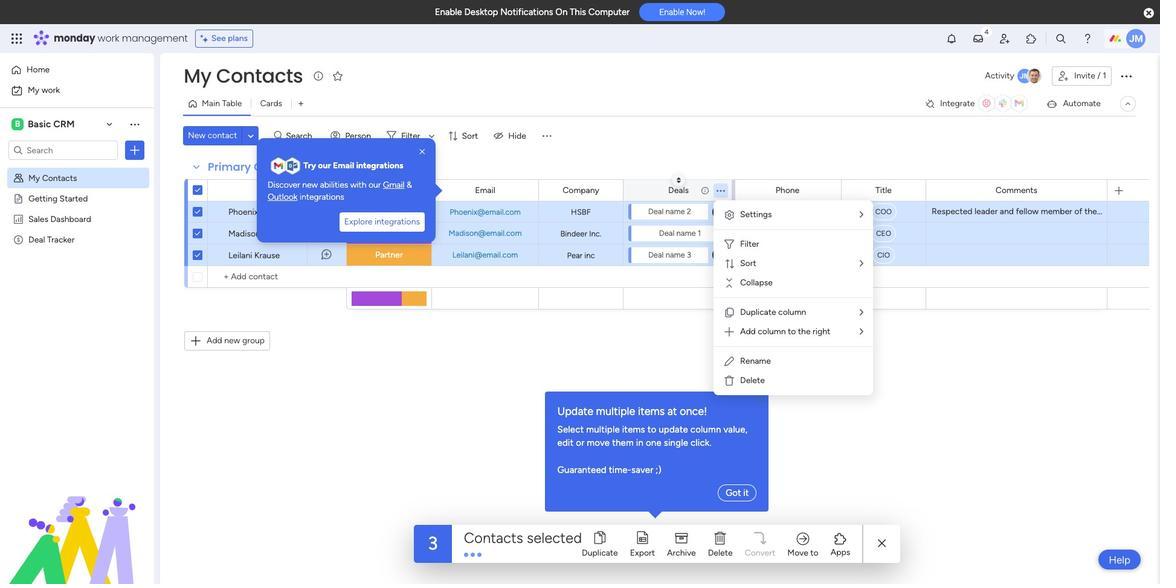 Task type: describe. For each thing, give the bounding box(es) containing it.
contacts inside list box
[[42, 173, 77, 183]]

0 vertical spatial to
[[788, 327, 796, 337]]

0 horizontal spatial 3
[[428, 534, 438, 555]]

hide
[[508, 131, 526, 141]]

tracker
[[47, 234, 75, 245]]

primary contacts
[[208, 160, 305, 175]]

Phone field
[[773, 184, 803, 197]]

title
[[876, 185, 892, 195]]

board.
[[1099, 207, 1123, 217]]

enable desktop notifications on this computer
[[435, 7, 630, 18]]

1 vertical spatial delete
[[708, 548, 733, 559]]

sort button
[[443, 126, 485, 146]]

public board image
[[13, 193, 24, 204]]

work for my
[[41, 85, 60, 95]]

notifications
[[500, 7, 553, 18]]

select
[[557, 425, 584, 435]]

new for add
[[224, 336, 240, 346]]

multiple for select
[[586, 425, 620, 435]]

add column to the right image
[[723, 326, 735, 338]]

respected
[[932, 207, 973, 217]]

gmail button
[[383, 179, 405, 191]]

+1 854 722 0499
[[763, 229, 823, 238]]

new contact button
[[183, 126, 242, 146]]

0 vertical spatial delete
[[740, 376, 765, 386]]

guaranteed time-saver ;)
[[557, 465, 662, 476]]

home link
[[7, 60, 147, 80]]

selected
[[527, 530, 582, 547]]

single
[[664, 438, 688, 449]]

1 vertical spatial the
[[798, 327, 811, 337]]

+1 854 722 0499 link
[[758, 226, 823, 241]]

+1 for +1 325 478 5698
[[763, 208, 771, 217]]

sort asc image
[[677, 177, 681, 184]]

sort inside popup button
[[462, 131, 478, 141]]

new for discover
[[302, 180, 318, 190]]

on
[[556, 7, 568, 18]]

angle down image
[[248, 131, 254, 141]]

levy
[[260, 207, 278, 218]]

activity button
[[980, 66, 1047, 86]]

type
[[380, 185, 399, 195]]

member
[[1041, 207, 1073, 217]]

integrations inside explore integrations button
[[375, 217, 420, 227]]

value,
[[724, 425, 748, 435]]

deal for deal tracker
[[28, 234, 45, 245]]

b
[[15, 119, 20, 129]]

guaranteed
[[557, 465, 607, 476]]

at
[[668, 405, 677, 418]]

deals
[[668, 185, 689, 195]]

0 vertical spatial integrations
[[356, 161, 403, 171]]

comments
[[996, 185, 1038, 195]]

select multiple items to update column value, edit or move them in one single click.
[[557, 425, 748, 449]]

sort desc image
[[677, 177, 681, 184]]

lottie animation image
[[0, 463, 154, 585]]

my work
[[28, 85, 60, 95]]

add for add new group
[[207, 336, 222, 346]]

my work option
[[7, 81, 147, 100]]

i
[[1125, 207, 1127, 217]]

update multiple items at once!
[[557, 405, 707, 418]]

inc.
[[589, 229, 602, 238]]

invite / 1 button
[[1052, 66, 1112, 86]]

show board description image
[[311, 70, 326, 82]]

ceo
[[876, 229, 891, 238]]

add new group button
[[184, 332, 270, 351]]

settings
[[740, 210, 772, 220]]

cio
[[877, 251, 890, 260]]

update
[[659, 425, 688, 435]]

cards button
[[251, 94, 291, 114]]

items for to
[[622, 425, 645, 435]]

convert
[[745, 548, 776, 559]]

name for 2
[[666, 207, 685, 216]]

deal name 1
[[659, 229, 701, 238]]

integrations inside discover new abilities with our gmail & outlook integrations
[[300, 192, 344, 202]]

my inside list box
[[28, 173, 40, 183]]

1 customer from the top
[[370, 207, 408, 217]]

column inside select multiple items to update column value, edit or move them in one single click.
[[691, 425, 721, 435]]

abilities
[[320, 180, 348, 190]]

1 for deal name 1
[[698, 229, 701, 238]]

collapse image
[[723, 277, 735, 289]]

saver
[[632, 465, 654, 476]]

export
[[630, 548, 655, 559]]

with
[[350, 180, 366, 190]]

arrow down image
[[425, 129, 439, 143]]

integrate
[[940, 99, 975, 109]]

filter inside popup button
[[401, 131, 420, 141]]

dashboard
[[50, 214, 91, 224]]

activity
[[985, 71, 1015, 81]]

see plans
[[211, 33, 248, 44]]

management
[[122, 31, 188, 45]]

list arrow image for duplicate column
[[860, 309, 864, 317]]

main table
[[202, 99, 242, 109]]

got it
[[726, 488, 749, 499]]

gmail
[[383, 180, 405, 190]]

monday
[[54, 31, 95, 45]]

+1 for +1 854 722 0499
[[763, 229, 771, 238]]

add for add column to the right
[[740, 327, 756, 337]]

update feed image
[[972, 33, 984, 45]]

main table button
[[183, 94, 251, 114]]

0 vertical spatial my contacts
[[184, 62, 303, 89]]

them
[[612, 438, 634, 449]]

krause
[[254, 251, 280, 261]]

add column to the right
[[740, 327, 831, 337]]

group
[[242, 336, 265, 346]]

Search in workspace field
[[25, 144, 101, 157]]

getting started
[[28, 193, 88, 204]]

got it link
[[718, 485, 757, 502]]

my inside option
[[28, 85, 39, 95]]

Type field
[[377, 184, 402, 197]]

basic crm
[[28, 118, 75, 130]]

collapse board header image
[[1123, 99, 1133, 109]]

2 customer from the top
[[370, 228, 408, 239]]

contact
[[208, 131, 237, 141]]

contacts selected
[[464, 530, 582, 547]]

column information image
[[700, 186, 710, 195]]

work for monday
[[98, 31, 119, 45]]

move
[[587, 438, 610, 449]]

madison
[[228, 229, 260, 239]]

hsbf
[[571, 208, 591, 217]]

column for add
[[758, 327, 786, 337]]

of
[[1075, 207, 1083, 217]]



Task type: locate. For each thing, give the bounding box(es) containing it.
getting
[[28, 193, 57, 204]]

1 vertical spatial customer
[[370, 228, 408, 239]]

jeremy miller image
[[1126, 29, 1146, 48]]

primary
[[208, 160, 251, 175]]

0 horizontal spatial email
[[333, 161, 354, 171]]

0 vertical spatial 1
[[1103, 71, 1106, 81]]

list arrow image down list arrow icon
[[860, 309, 864, 317]]

1 inside button
[[1103, 71, 1106, 81]]

Deals field
[[665, 184, 692, 197]]

Primary Contacts field
[[205, 160, 308, 175]]

0 vertical spatial filter
[[401, 131, 420, 141]]

0 vertical spatial sort
[[462, 131, 478, 141]]

name for 1
[[677, 229, 696, 238]]

4 image
[[981, 25, 992, 38]]

1 horizontal spatial new
[[302, 180, 318, 190]]

1 horizontal spatial add
[[740, 327, 756, 337]]

my up main in the left top of the page
[[184, 62, 211, 89]]

1 vertical spatial multiple
[[586, 425, 620, 435]]

1 vertical spatial email
[[475, 185, 495, 195]]

deal for deal name 3
[[648, 250, 664, 260]]

1 vertical spatial work
[[41, 85, 60, 95]]

email inside field
[[475, 185, 495, 195]]

2 vertical spatial to
[[811, 548, 819, 559]]

workspace image
[[11, 118, 24, 131]]

478
[[788, 208, 802, 217]]

filter left arrow down icon
[[401, 131, 420, 141]]

1 vertical spatial items
[[622, 425, 645, 435]]

add inside button
[[207, 336, 222, 346]]

1 vertical spatial sort
[[740, 259, 756, 269]]

right
[[813, 327, 831, 337]]

monday work management
[[54, 31, 188, 45]]

/
[[1098, 71, 1101, 81]]

name for 3
[[666, 250, 685, 260]]

name down deal name 1
[[666, 250, 685, 260]]

1 for invite / 1
[[1103, 71, 1106, 81]]

1 horizontal spatial our
[[369, 180, 381, 190]]

this
[[570, 7, 586, 18]]

multiple up them on the right bottom
[[596, 405, 635, 418]]

deal down deal name 2
[[659, 229, 675, 238]]

name down 2
[[677, 229, 696, 238]]

Title field
[[873, 184, 895, 197]]

multiple for update
[[596, 405, 635, 418]]

1 vertical spatial column
[[758, 327, 786, 337]]

person
[[345, 131, 371, 141]]

try
[[303, 161, 316, 171]]

move
[[788, 548, 808, 559]]

list arrow image for add column to the right
[[860, 328, 864, 337]]

leilani
[[228, 251, 252, 261]]

1 vertical spatial new
[[224, 336, 240, 346]]

1 horizontal spatial delete
[[740, 376, 765, 386]]

new left group
[[224, 336, 240, 346]]

invite members image
[[999, 33, 1011, 45]]

select product image
[[11, 33, 23, 45]]

enable now!
[[659, 7, 705, 17]]

deal down sales
[[28, 234, 45, 245]]

or
[[576, 438, 585, 449]]

enable inside button
[[659, 7, 684, 17]]

desktop
[[464, 7, 498, 18]]

phoenix levy
[[228, 207, 278, 218]]

the left right
[[798, 327, 811, 337]]

work inside my work option
[[41, 85, 60, 95]]

name left 2
[[666, 207, 685, 216]]

to up one
[[648, 425, 657, 435]]

add left group
[[207, 336, 222, 346]]

to
[[788, 327, 796, 337], [648, 425, 657, 435], [811, 548, 819, 559]]

1 vertical spatial filter
[[740, 239, 759, 250]]

email up phoenix@email.com link
[[475, 185, 495, 195]]

0 horizontal spatial delete
[[708, 548, 733, 559]]

click.
[[691, 438, 712, 449]]

our right try
[[318, 161, 331, 171]]

our inside discover new abilities with our gmail & outlook integrations
[[369, 180, 381, 190]]

Search field
[[283, 128, 319, 144]]

person button
[[326, 126, 378, 146]]

&
[[407, 180, 412, 190]]

2 vertical spatial column
[[691, 425, 721, 435]]

list arrow image left coo
[[860, 211, 864, 219]]

0 vertical spatial name
[[666, 207, 685, 216]]

doyle
[[262, 229, 284, 239]]

options image
[[129, 144, 141, 157]]

0 vertical spatial email
[[333, 161, 354, 171]]

pear
[[567, 251, 583, 260]]

integrations up gmail on the left top
[[356, 161, 403, 171]]

contacts inside field
[[254, 160, 305, 175]]

new down try
[[302, 180, 318, 190]]

sort right arrow down icon
[[462, 131, 478, 141]]

1 horizontal spatial enable
[[659, 7, 684, 17]]

bindeer
[[560, 229, 587, 238]]

deal up deal name 1
[[648, 207, 664, 216]]

enable left now!
[[659, 7, 684, 17]]

duplicate column image
[[723, 307, 735, 319]]

basic
[[28, 118, 51, 130]]

sort right sort icon
[[740, 259, 756, 269]]

list arrow image right right
[[860, 328, 864, 337]]

new inside button
[[224, 336, 240, 346]]

list box
[[0, 165, 154, 413]]

+1 325 478 5698 link
[[758, 205, 822, 220]]

deal name 3
[[648, 250, 691, 260]]

integrations down abilities
[[300, 192, 344, 202]]

enable for enable desktop notifications on this computer
[[435, 7, 462, 18]]

see
[[211, 33, 226, 44]]

outlook button
[[268, 191, 298, 203]]

duplicate left export
[[582, 548, 618, 559]]

+1 left 854
[[763, 229, 771, 238]]

0 horizontal spatial new
[[224, 336, 240, 346]]

contact
[[262, 185, 293, 195]]

722
[[789, 229, 802, 238]]

deal for deal name 2
[[648, 207, 664, 216]]

phoenix@email.com link
[[447, 208, 523, 217]]

0 horizontal spatial filter
[[401, 131, 420, 141]]

my work link
[[7, 81, 147, 100]]

1 vertical spatial to
[[648, 425, 657, 435]]

0 vertical spatial 3
[[687, 250, 691, 260]]

sales dashboard
[[28, 214, 91, 224]]

filter
[[401, 131, 420, 141], [740, 239, 759, 250]]

1 horizontal spatial 3
[[687, 250, 691, 260]]

and
[[1000, 207, 1014, 217]]

help
[[1109, 554, 1131, 567]]

1 vertical spatial list arrow image
[[860, 309, 864, 317]]

0 vertical spatial items
[[638, 405, 665, 418]]

1 vertical spatial duplicate
[[582, 548, 618, 559]]

Email field
[[472, 184, 498, 197]]

2 vertical spatial list arrow image
[[860, 328, 864, 337]]

0499
[[804, 229, 823, 238]]

1 horizontal spatial 1
[[1103, 71, 1106, 81]]

once!
[[680, 405, 707, 418]]

settings image
[[723, 209, 735, 221]]

0 horizontal spatial the
[[798, 327, 811, 337]]

delete right the 'archive'
[[708, 548, 733, 559]]

monday marketplace image
[[1026, 33, 1038, 45]]

automate
[[1063, 99, 1101, 109]]

my up getting in the top of the page
[[28, 173, 40, 183]]

+1 left 325
[[763, 208, 771, 217]]

customer down the type field
[[370, 207, 408, 217]]

see plans button
[[195, 30, 253, 48]]

3
[[687, 250, 691, 260], [428, 534, 438, 555]]

now!
[[686, 7, 705, 17]]

madison@email.com
[[449, 229, 522, 238]]

1 horizontal spatial the
[[1085, 207, 1097, 217]]

apps
[[831, 548, 850, 558]]

1 +1 from the top
[[763, 208, 771, 217]]

add to favorites image
[[332, 70, 344, 82]]

+ Add contact text field
[[214, 270, 341, 285]]

column up "click."
[[691, 425, 721, 435]]

help image
[[1082, 33, 1094, 45]]

1 vertical spatial name
[[677, 229, 696, 238]]

multiple up move
[[586, 425, 620, 435]]

deal down deal name 1
[[648, 250, 664, 260]]

2 list arrow image from the top
[[860, 309, 864, 317]]

explore integrations button
[[339, 213, 425, 232]]

duplicate for duplicate column
[[740, 308, 776, 318]]

work down home
[[41, 85, 60, 95]]

v2 search image
[[274, 129, 283, 143]]

2 vertical spatial name
[[666, 250, 685, 260]]

menu image
[[541, 130, 553, 142]]

1 horizontal spatial filter
[[740, 239, 759, 250]]

cards
[[260, 99, 282, 109]]

options image
[[1119, 69, 1134, 83]]

3 list arrow image from the top
[[860, 328, 864, 337]]

delete image
[[723, 375, 735, 387]]

0 horizontal spatial sort
[[462, 131, 478, 141]]

to right move
[[811, 548, 819, 559]]

1 horizontal spatial work
[[98, 31, 119, 45]]

column for duplicate
[[778, 308, 806, 318]]

0 vertical spatial work
[[98, 31, 119, 45]]

column up add column to the right
[[778, 308, 806, 318]]

rename image
[[723, 356, 735, 368]]

deal for deal name 1
[[659, 229, 675, 238]]

hide button
[[489, 126, 534, 146]]

crm
[[53, 118, 75, 130]]

1 vertical spatial 1
[[698, 229, 701, 238]]

add view image
[[299, 99, 303, 108]]

the right of
[[1085, 207, 1097, 217]]

0 vertical spatial multiple
[[596, 405, 635, 418]]

2 +1 from the top
[[763, 229, 771, 238]]

my down home
[[28, 85, 39, 95]]

pear inc
[[567, 251, 595, 260]]

lottie animation element
[[0, 463, 154, 585]]

inc
[[585, 251, 595, 260]]

2 vertical spatial integrations
[[375, 217, 420, 227]]

email up abilities
[[333, 161, 354, 171]]

multiple inside select multiple items to update column value, edit or move them in one single click.
[[586, 425, 620, 435]]

dapulse close image
[[1144, 7, 1154, 19]]

1 vertical spatial 3
[[428, 534, 438, 555]]

0 vertical spatial column
[[778, 308, 806, 318]]

new
[[188, 131, 206, 141]]

table
[[222, 99, 242, 109]]

to down duplicate column
[[788, 327, 796, 337]]

public dashboard image
[[13, 213, 24, 225]]

started
[[60, 193, 88, 204]]

met
[[1146, 207, 1160, 217]]

time-
[[609, 465, 632, 476]]

phoenix@email.com
[[450, 208, 521, 217]]

1 horizontal spatial my contacts
[[184, 62, 303, 89]]

1 vertical spatial integrations
[[300, 192, 344, 202]]

sort image
[[723, 258, 735, 270]]

discover
[[268, 180, 300, 190]]

list arrow image for settings
[[860, 211, 864, 219]]

collapse
[[740, 278, 773, 288]]

duplicate for duplicate
[[582, 548, 618, 559]]

0 horizontal spatial add
[[207, 336, 222, 346]]

0 vertical spatial new
[[302, 180, 318, 190]]

0 vertical spatial duplicate
[[740, 308, 776, 318]]

coo
[[876, 208, 892, 216]]

0 horizontal spatial our
[[318, 161, 331, 171]]

0 vertical spatial our
[[318, 161, 331, 171]]

option
[[0, 167, 154, 170]]

1 list arrow image from the top
[[860, 211, 864, 219]]

2 horizontal spatial to
[[811, 548, 819, 559]]

1 horizontal spatial email
[[475, 185, 495, 195]]

integrations down the type field
[[375, 217, 420, 227]]

home
[[27, 65, 50, 75]]

list arrow image
[[860, 211, 864, 219], [860, 309, 864, 317], [860, 328, 864, 337]]

items inside select multiple items to update column value, edit or move them in one single click.
[[622, 425, 645, 435]]

filter right filter image
[[740, 239, 759, 250]]

search everything image
[[1055, 33, 1067, 45]]

work right monday
[[98, 31, 119, 45]]

our
[[318, 161, 331, 171], [369, 180, 381, 190]]

archive
[[667, 548, 696, 559]]

customer
[[370, 207, 408, 217], [370, 228, 408, 239]]

0 horizontal spatial duplicate
[[582, 548, 618, 559]]

items for at
[[638, 405, 665, 418]]

home option
[[7, 60, 147, 80]]

our right with
[[369, 180, 381, 190]]

0 vertical spatial customer
[[370, 207, 408, 217]]

try our email integrations
[[303, 161, 403, 171]]

delete down rename
[[740, 376, 765, 386]]

notifications image
[[946, 33, 958, 45]]

enable now! button
[[639, 3, 725, 21]]

to inside select multiple items to update column value, edit or move them in one single click.
[[648, 425, 657, 435]]

filter image
[[723, 239, 735, 251]]

fellow
[[1016, 207, 1039, 217]]

0 vertical spatial the
[[1085, 207, 1097, 217]]

duplicate right duplicate column icon in the bottom right of the page
[[740, 308, 776, 318]]

+1 inside "link"
[[763, 208, 771, 217]]

my contacts up table
[[184, 62, 303, 89]]

add right the add column to the right image
[[740, 327, 756, 337]]

list box containing my contacts
[[0, 165, 154, 413]]

new inside discover new abilities with our gmail & outlook integrations
[[302, 180, 318, 190]]

items up in
[[622, 425, 645, 435]]

0 vertical spatial +1
[[763, 208, 771, 217]]

edit
[[557, 438, 574, 449]]

0 horizontal spatial work
[[41, 85, 60, 95]]

leilani krause
[[228, 251, 280, 261]]

1 horizontal spatial duplicate
[[740, 308, 776, 318]]

1 horizontal spatial to
[[788, 327, 796, 337]]

in
[[636, 438, 644, 449]]

items
[[638, 405, 665, 418], [622, 425, 645, 435]]

main
[[202, 99, 220, 109]]

deal
[[648, 207, 664, 216], [659, 229, 675, 238], [28, 234, 45, 245], [648, 250, 664, 260]]

My Contacts field
[[181, 62, 306, 89]]

discover new abilities with our gmail & outlook integrations
[[268, 180, 412, 202]]

1 horizontal spatial sort
[[740, 259, 756, 269]]

enable left desktop
[[435, 7, 462, 18]]

1 vertical spatial my contacts
[[28, 173, 77, 183]]

Company field
[[560, 184, 602, 197]]

phone
[[776, 185, 800, 195]]

enable for enable now!
[[659, 7, 684, 17]]

1 vertical spatial our
[[369, 180, 381, 190]]

outlook
[[268, 192, 298, 202]]

workspace options image
[[129, 118, 141, 130]]

items left at
[[638, 405, 665, 418]]

list arrow image
[[860, 260, 864, 268]]

column down duplicate column
[[758, 327, 786, 337]]

customer down explore integrations
[[370, 228, 408, 239]]

Comments field
[[993, 184, 1041, 197]]

0 horizontal spatial enable
[[435, 7, 462, 18]]

0 horizontal spatial 1
[[698, 229, 701, 238]]

1 vertical spatial +1
[[763, 229, 771, 238]]

0 vertical spatial list arrow image
[[860, 211, 864, 219]]

my contacts up getting started
[[28, 173, 77, 183]]

workspace selection element
[[11, 117, 77, 132]]

0 horizontal spatial to
[[648, 425, 657, 435]]

0 horizontal spatial my contacts
[[28, 173, 77, 183]]



Task type: vqa. For each thing, say whether or not it's contained in the screenshot.
click.
yes



